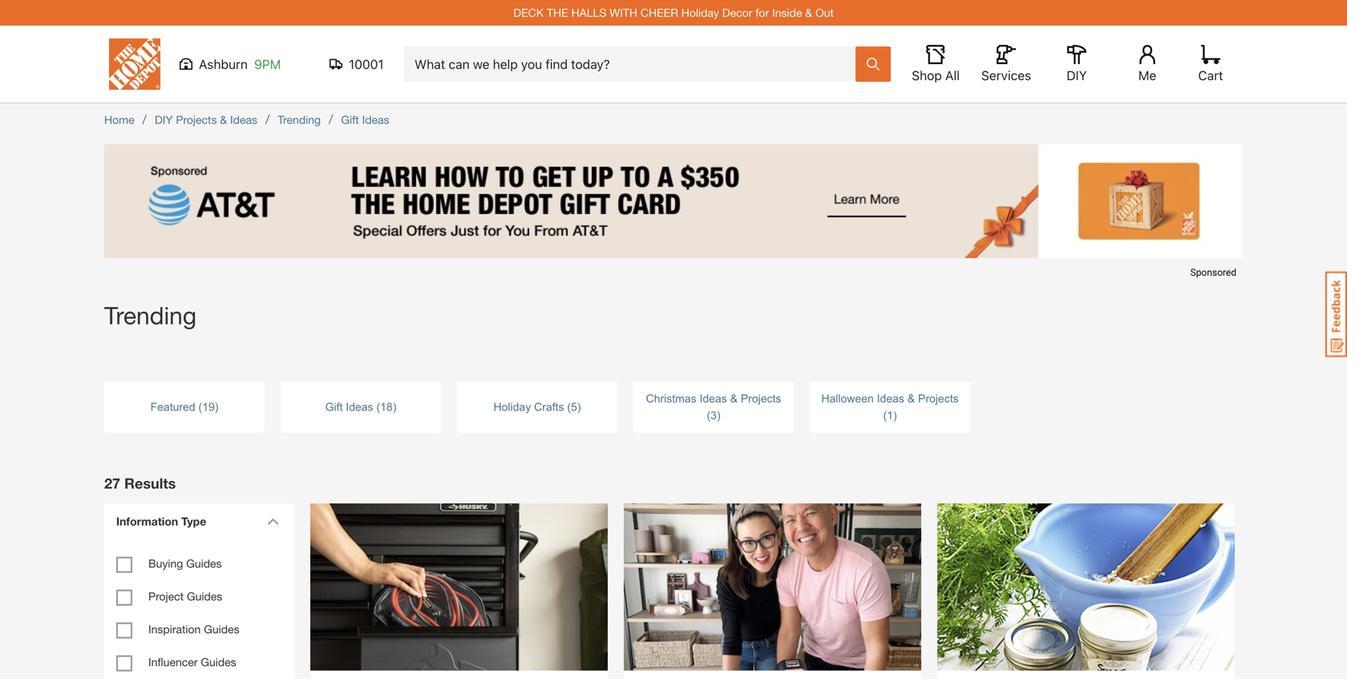 Task type: locate. For each thing, give the bounding box(es) containing it.
diy inside button
[[1067, 68, 1088, 83]]

)
[[215, 401, 219, 414], [393, 401, 397, 414], [577, 401, 581, 414], [717, 410, 721, 422], [894, 410, 897, 422]]

the
[[547, 6, 569, 19]]

projects
[[176, 113, 217, 126], [741, 393, 782, 405], [919, 393, 959, 405]]

all
[[946, 68, 960, 83]]

ideas up 3
[[700, 393, 727, 405]]

diy projects & ideas
[[155, 113, 258, 126]]

holiday left decor
[[682, 6, 720, 19]]

& right halloween
[[908, 393, 916, 405]]

projects inside christmas ideas & projects ( 3 )
[[741, 393, 782, 405]]

& left out
[[806, 6, 813, 19]]

trending
[[278, 113, 321, 126], [104, 301, 197, 330]]

projects inside the halloween ideas & projects ( 1 )
[[919, 393, 959, 405]]

& inside the halloween ideas & projects ( 1 )
[[908, 393, 916, 405]]

gift for gift ideas
[[341, 113, 359, 126]]

18
[[380, 401, 393, 414]]

0 horizontal spatial trending
[[104, 301, 197, 330]]

gift for gift ideas ( 18 )
[[325, 401, 343, 414]]

( inside christmas ideas & projects ( 3 )
[[707, 410, 711, 422]]

& right the christmas
[[731, 393, 738, 405]]

shop all button
[[911, 45, 962, 83]]

caret icon image
[[267, 518, 279, 525]]

holiday crafts ( 5 )
[[494, 401, 581, 414]]

ashburn 9pm
[[199, 57, 281, 72]]

0 vertical spatial trending
[[278, 113, 321, 126]]

1 horizontal spatial trending
[[278, 113, 321, 126]]

diy
[[1067, 68, 1088, 83], [155, 113, 173, 126]]

& down ashburn on the left of page
[[220, 113, 227, 126]]

information
[[116, 515, 178, 528]]

guides for project guides
[[187, 590, 222, 603]]

0 horizontal spatial diy
[[155, 113, 173, 126]]

& for diy projects & ideas
[[220, 113, 227, 126]]

feedback link image
[[1326, 271, 1348, 358]]

gift right trending link
[[341, 113, 359, 126]]

& inside christmas ideas & projects ( 3 )
[[731, 393, 738, 405]]

deck the halls with cheer holiday decor for inside & out
[[514, 6, 834, 19]]

gift left 18
[[325, 401, 343, 414]]

halls
[[572, 6, 607, 19]]

1 horizontal spatial diy
[[1067, 68, 1088, 83]]

cart link
[[1194, 45, 1229, 83]]

guides up project guides
[[186, 557, 222, 570]]

guides up inspiration guides
[[187, 590, 222, 603]]

& for halloween ideas & projects ( 1 )
[[908, 393, 916, 405]]

guides for inspiration guides
[[204, 623, 240, 636]]

9pm
[[254, 57, 281, 72]]

ideas for christmas ideas & projects ( 3 )
[[700, 393, 727, 405]]

diy projects & ideas link
[[155, 113, 258, 126]]

ideas down 10001
[[362, 113, 390, 126]]

0 vertical spatial diy
[[1067, 68, 1088, 83]]

crafts
[[534, 401, 564, 414]]

ideas inside the halloween ideas & projects ( 1 )
[[877, 393, 905, 405]]

0 vertical spatial holiday
[[682, 6, 720, 19]]

diy button
[[1052, 45, 1103, 83]]

0 horizontal spatial projects
[[176, 113, 217, 126]]

) inside christmas ideas & projects ( 3 )
[[717, 410, 721, 422]]

guides
[[186, 557, 222, 570], [187, 590, 222, 603], [204, 623, 240, 636], [201, 656, 236, 669]]

1 vertical spatial gift
[[325, 401, 343, 414]]

0 horizontal spatial holiday
[[494, 401, 531, 414]]

ideas left 18
[[346, 401, 374, 414]]

ideas inside christmas ideas & projects ( 3 )
[[700, 393, 727, 405]]

diy left me at the right top of the page
[[1067, 68, 1088, 83]]

shop
[[912, 68, 942, 83]]

decor
[[723, 6, 753, 19]]

buying guides
[[148, 557, 222, 570]]

(
[[199, 401, 202, 414], [377, 401, 380, 414], [567, 401, 571, 414], [707, 410, 711, 422], [884, 410, 887, 422]]

holiday left crafts
[[494, 401, 531, 414]]

&
[[806, 6, 813, 19], [220, 113, 227, 126], [731, 393, 738, 405], [908, 393, 916, 405]]

gift
[[341, 113, 359, 126], [325, 401, 343, 414]]

s
[[168, 475, 176, 492]]

advertisement region
[[104, 144, 1244, 285]]

ideas up 1
[[877, 393, 905, 405]]

10001
[[349, 57, 384, 72]]

2 horizontal spatial projects
[[919, 393, 959, 405]]

1 horizontal spatial projects
[[741, 393, 782, 405]]

guides for influencer guides
[[201, 656, 236, 669]]

0 vertical spatial gift
[[341, 113, 359, 126]]

5
[[571, 401, 577, 414]]

diy right home 'link'
[[155, 113, 173, 126]]

ideas
[[230, 113, 258, 126], [362, 113, 390, 126], [700, 393, 727, 405], [877, 393, 905, 405], [346, 401, 374, 414]]

ideas left trending link
[[230, 113, 258, 126]]

trending link
[[278, 113, 321, 126]]

guides down inspiration guides
[[201, 656, 236, 669]]

services button
[[981, 45, 1033, 83]]

27 result s
[[104, 475, 176, 492]]

guides up influencer guides
[[204, 623, 240, 636]]

holiday
[[682, 6, 720, 19], [494, 401, 531, 414]]

diy for diy
[[1067, 68, 1088, 83]]

1 vertical spatial diy
[[155, 113, 173, 126]]

3
[[711, 410, 717, 422]]

10001 button
[[330, 56, 385, 72]]



Task type: vqa. For each thing, say whether or not it's contained in the screenshot.
the middle the Projects
yes



Task type: describe. For each thing, give the bounding box(es) containing it.
( inside the halloween ideas & projects ( 1 )
[[884, 410, 887, 422]]

guides for buying guides
[[186, 557, 222, 570]]

with
[[610, 6, 638, 19]]

influencer
[[148, 656, 198, 669]]

home link
[[104, 113, 134, 126]]

project guides
[[148, 590, 222, 603]]

deck the halls with cheer holiday decor for inside & out link
[[514, 6, 834, 19]]

christmas ideas & projects ( 3 )
[[646, 393, 782, 422]]

diy for diy projects & ideas
[[155, 113, 173, 126]]

gift ideas
[[341, 113, 390, 126]]

1 horizontal spatial holiday
[[682, 6, 720, 19]]

project
[[148, 590, 184, 603]]

projects for halloween ideas & projects ( 1 )
[[919, 393, 959, 405]]

out
[[816, 6, 834, 19]]

type
[[181, 515, 206, 528]]

home
[[104, 113, 134, 126]]

the home depot logo image
[[109, 39, 160, 90]]

father's day gift guide image
[[310, 476, 608, 680]]

inspiration guides
[[148, 623, 240, 636]]

ideas for gift ideas ( 18 )
[[346, 401, 374, 414]]

1 vertical spatial trending
[[104, 301, 197, 330]]

cheer
[[641, 6, 679, 19]]

inside
[[773, 6, 803, 19]]

& for christmas ideas & projects ( 3 )
[[731, 393, 738, 405]]

halloween ideas & projects ( 1 )
[[822, 393, 959, 422]]

featured ( 19 )
[[150, 401, 219, 414]]

ashburn
[[199, 57, 248, 72]]

holiday gift basket image
[[624, 476, 922, 680]]

cart
[[1199, 68, 1224, 83]]

diy lavender sugar scrub image
[[938, 476, 1236, 680]]

ideas for halloween ideas & projects ( 1 )
[[877, 393, 905, 405]]

projects for christmas ideas & projects ( 3 )
[[741, 393, 782, 405]]

ideas for gift ideas
[[362, 113, 390, 126]]

me
[[1139, 68, 1157, 83]]

halloween
[[822, 393, 874, 405]]

shop all
[[912, 68, 960, 83]]

services
[[982, 68, 1032, 83]]

for
[[756, 6, 769, 19]]

gift ideas ( 18 )
[[325, 401, 397, 414]]

me button
[[1122, 45, 1174, 83]]

) inside the halloween ideas & projects ( 1 )
[[894, 410, 897, 422]]

What can we help you find today? search field
[[415, 47, 855, 81]]

inspiration
[[148, 623, 201, 636]]

deck
[[514, 6, 544, 19]]

gift ideas link
[[341, 113, 390, 126]]

influencer guides
[[148, 656, 236, 669]]

19
[[202, 401, 215, 414]]

information type
[[116, 515, 206, 528]]

27
[[104, 475, 120, 492]]

featured
[[150, 401, 195, 414]]

christmas
[[646, 393, 697, 405]]

1 vertical spatial holiday
[[494, 401, 531, 414]]

1
[[887, 410, 894, 422]]

result
[[124, 475, 168, 492]]

buying
[[148, 557, 183, 570]]

information type button
[[108, 504, 285, 540]]



